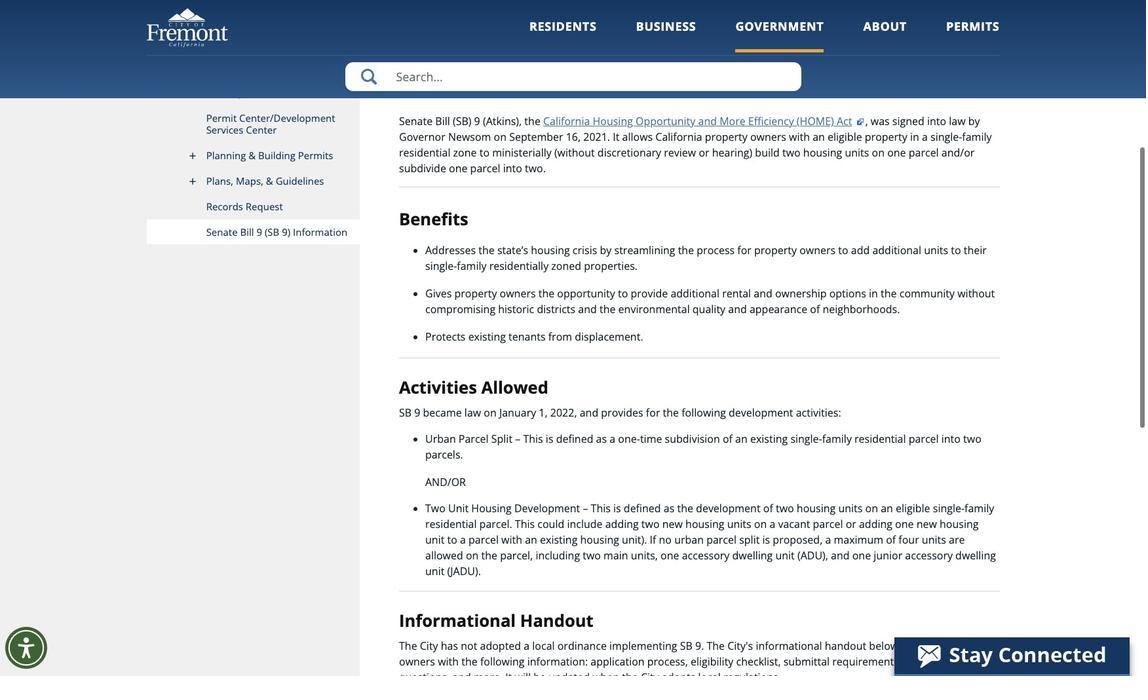 Task type: describe. For each thing, give the bounding box(es) containing it.
options
[[830, 287, 867, 301]]

single- inside , was signed into law by governor newsom on september 16, 2021. it allows california property owners with an eligible property in a single-family residential zone to ministerially (without discretionary review or hearing) build two housing units on one parcel and/or subdivide one parcel into two.
[[931, 130, 963, 144]]

an inside urban parcel split – this is defined as a one-time subdivision of an existing single-family residential parcel into two parcels.
[[736, 432, 748, 447]]

0 vertical spatial unit
[[425, 533, 445, 547]]

1 adding from the left
[[606, 517, 639, 532]]

allowed
[[482, 377, 549, 400]]

urban
[[675, 533, 704, 547]]

existing inside two unit housing development – this is defined as the development of two housing units on an eligible single-family residential parcel. this could include adding two new housing units on a vacant parcel or adding one new housing unit to a parcel with an existing housing unit). if no urban parcel split is proposed, a maximum of four units are allowed on the parcel, including two main units, one accessory dwelling unit (adu), and one junior accessory dwelling unit (jadu).
[[540, 533, 578, 547]]

has
[[441, 639, 458, 654]]

0 vertical spatial 9
[[474, 114, 480, 128]]

displacement.
[[575, 330, 644, 344]]

with inside two unit housing development – this is defined as the development of two housing units on an eligible single-family residential parcel. this could include adding two new housing units on a vacant parcel or adding one new housing unit to a parcel with an existing housing unit). if no urban parcel split is proposed, a maximum of four units are allowed on the parcel, including two main units, one accessory dwelling unit (adu), and one junior accessory dwelling unit (jadu).
[[502, 533, 523, 547]]

gives
[[425, 287, 452, 301]]

it inside , was signed into law by governor newsom on september 16, 2021. it allows california property owners with an eligible property in a single-family residential zone to ministerially (without discretionary review or hearing) build two housing units on one parcel and/or subdivide one parcel into two.
[[613, 130, 620, 144]]

the left state's
[[479, 243, 495, 258]]

urban parcel split – this is defined as a one-time subdivision of an existing single-family residential parcel into two parcels.
[[425, 432, 982, 462]]

more
[[720, 114, 746, 128]]

benefits
[[399, 208, 469, 231]]

permit center/development services center
[[206, 111, 335, 136]]

family inside , was signed into law by governor newsom on september 16, 2021. it allows california property owners with an eligible property in a single-family residential zone to ministerially (without discretionary review or hearing) build two housing units on one parcel and/or subdivide one parcel into two.
[[963, 130, 992, 144]]

environmental
[[619, 302, 690, 317]]

property inside gives property owners the opportunity to provide additional rental and ownership options in the community without compromising historic districts and the environmental quality and appearance of neighborhoods.
[[455, 287, 497, 301]]

–
[[583, 502, 588, 516]]

and down rental
[[729, 302, 747, 317]]

fremont and home with key and plans image
[[399, 0, 1000, 90]]

units inside addresses the state's housing crisis by streamlining the process for property owners to add additional units to their single-family residentially zoned properties.
[[925, 243, 949, 258]]

1 vertical spatial law
[[465, 406, 481, 420]]

allows
[[623, 130, 653, 144]]

family inside urban parcel split – this is defined as a one-time subdivision of an existing single-family residential parcel into two parcels.
[[823, 432, 852, 447]]

(adu),
[[798, 549, 829, 563]]

on left january
[[484, 406, 497, 420]]

the left process
[[678, 243, 694, 258]]

are
[[949, 533, 965, 547]]

records request
[[206, 200, 283, 213]]

1 horizontal spatial local
[[699, 671, 721, 677]]

unit
[[448, 502, 469, 516]]

1 horizontal spatial &
[[266, 174, 273, 188]]

on up '(jadu).'
[[466, 549, 479, 563]]

a up allowed
[[460, 533, 466, 547]]

2 vertical spatial 9
[[415, 406, 421, 420]]

business
[[636, 18, 697, 34]]

by for crisis
[[600, 243, 612, 258]]

a left vacant at right bottom
[[770, 517, 776, 532]]

(jadu).
[[447, 565, 481, 579]]

development for plan
[[206, 86, 268, 99]]

a inside , was signed into law by governor newsom on september 16, 2021. it allows california property owners with an eligible property in a single-family residential zone to ministerially (without discretionary review or hearing) build two housing units on one parcel and/or subdivide one parcel into two.
[[922, 130, 928, 144]]

sb inside informational handout the city has not adopted a local ordinance implementing sb 9. the city's informational handout below provides property owners with the following information: application process, eligibility checklist, submittal requirements, frequently asked questions, and more. it will be updated when the city adopts local regulations.
[[680, 639, 693, 654]]

1 vertical spatial this
[[515, 517, 535, 532]]

their
[[964, 243, 987, 258]]

single- inside two unit housing development – this is defined as the development of two housing units on an eligible single-family residential parcel. this could include adding two new housing units on a vacant parcel or adding one new housing unit to a parcel with an existing housing unit). if no urban parcel split is proposed, a maximum of four units are allowed on the parcel, including two main units, one accessory dwelling unit (adu), and one junior accessory dwelling unit (jadu).
[[933, 502, 965, 516]]

activities allowed
[[399, 377, 549, 400]]

defined inside urban parcel split – this is defined as a one-time subdivision of an existing single-family residential parcel into two parcels.
[[556, 432, 594, 447]]

the up september
[[525, 114, 541, 128]]

senate for senate bill 9 (sb 9) information
[[206, 226, 238, 239]]

of up proposed,
[[764, 502, 773, 516]]

planning & building permits
[[206, 149, 333, 162]]

as inside urban parcel split – this is defined as a one-time subdivision of an existing single-family residential parcel into two parcels.
[[596, 432, 607, 447]]

housing inside addresses the state's housing crisis by streamlining the process for property owners to add additional units to their single-family residentially zoned properties.
[[531, 243, 570, 258]]

0 vertical spatial following
[[682, 406, 726, 420]]

permits link
[[947, 18, 1000, 52]]

0 vertical spatial development
[[729, 406, 794, 420]]

information:
[[528, 655, 588, 669]]

owners inside , was signed into law by governor newsom on september 16, 2021. it allows california property owners with an eligible property in a single-family residential zone to ministerially (without discretionary review or hearing) build two housing units on one parcel and/or subdivide one parcel into two.
[[751, 130, 787, 144]]

signed
[[893, 114, 925, 128]]

senate bill (sb) 9 (atkins), the california housing opportunity and more efficiency (home) act
[[399, 114, 853, 128]]

fremont-decoto land development plan
[[206, 74, 307, 99]]

stay connected image
[[895, 638, 1129, 675]]

0 horizontal spatial for
[[646, 406, 660, 420]]

request
[[246, 200, 283, 213]]

development for –
[[515, 502, 580, 516]]

without
[[958, 287, 995, 301]]

eligible inside , was signed into law by governor newsom on september 16, 2021. it allows california property owners with an eligible property in a single-family residential zone to ministerially (without discretionary review or hearing) build two housing units on one parcel and/or subdivide one parcel into two.
[[828, 130, 863, 144]]

below
[[870, 639, 899, 654]]

parcel
[[459, 432, 489, 447]]

zoned
[[552, 259, 582, 274]]

in inside gives property owners the opportunity to provide additional rental and ownership options in the community without compromising historic districts and the environmental quality and appearance of neighborhoods.
[[869, 287, 878, 301]]

build
[[755, 146, 780, 160]]

protects
[[425, 330, 466, 344]]

land
[[284, 74, 307, 87]]

to inside gives property owners the opportunity to provide additional rental and ownership options in the community without compromising historic districts and the environmental quality and appearance of neighborhoods.
[[618, 287, 628, 301]]

efficiency
[[749, 114, 794, 128]]

historic
[[498, 302, 535, 317]]

rental
[[723, 287, 751, 301]]

informational
[[399, 610, 516, 633]]

units up maximum
[[839, 502, 863, 516]]

on down (atkins),
[[494, 130, 507, 144]]

including
[[536, 549, 580, 563]]

a inside informational handout the city has not adopted a local ordinance implementing sb 9. the city's informational handout below provides property owners with the following information: application process, eligibility checklist, submittal requirements, frequently asked questions, and more. it will be updated when the city adopts local regulations.
[[524, 639, 530, 654]]

the down opportunity
[[600, 302, 616, 317]]

ministerially
[[492, 146, 552, 160]]

family inside addresses the state's housing crisis by streamlining the process for property owners to add additional units to their single-family residentially zoned properties.
[[457, 259, 487, 274]]

housing inside two unit housing development – this is defined as the development of two housing units on an eligible single-family residential parcel. this could include adding two new housing units on a vacant parcel or adding one new housing unit to a parcel with an existing housing unit). if no urban parcel split is proposed, a maximum of four units are allowed on the parcel, including two main units, one accessory dwelling unit (adu), and one junior accessory dwelling unit (jadu).
[[472, 502, 512, 516]]

2 new from the left
[[917, 517, 937, 532]]

and left more
[[699, 114, 717, 128]]

the up subdivision
[[663, 406, 679, 420]]

could
[[538, 517, 565, 532]]

units,
[[631, 549, 658, 563]]

housing inside , was signed into law by governor newsom on september 16, 2021. it allows california property owners with an eligible property in a single-family residential zone to ministerially (without discretionary review or hearing) build two housing units on one parcel and/or subdivide one parcel into two.
[[804, 146, 843, 160]]

center/development
[[239, 111, 335, 125]]

property inside informational handout the city has not adopted a local ordinance implementing sb 9. the city's informational handout below provides property owners with the following information: application process, eligibility checklist, submittal requirements, frequently asked questions, and more. it will be updated when the city adopts local regulations.
[[947, 639, 989, 654]]

senate bill 9 (sb 9) information
[[206, 226, 348, 239]]

1 vertical spatial unit
[[776, 549, 795, 563]]

housing up vacant at right bottom
[[797, 502, 836, 516]]

16,
[[566, 130, 581, 144]]

owners inside informational handout the city has not adopted a local ordinance implementing sb 9. the city's informational handout below provides property owners with the following information: application process, eligibility checklist, submittal requirements, frequently asked questions, and more. it will be updated when the city adopts local regulations.
[[399, 655, 435, 669]]

,
[[866, 114, 868, 128]]

a up (adu), on the right bottom of page
[[826, 533, 832, 547]]

unit).
[[622, 533, 647, 547]]

units up split
[[728, 517, 752, 532]]

bill for (sb)
[[436, 114, 450, 128]]

one down the "no"
[[661, 549, 680, 563]]

2 accessory from the left
[[906, 549, 953, 563]]

quality
[[693, 302, 726, 317]]

january
[[500, 406, 536, 420]]

or inside , was signed into law by governor newsom on september 16, 2021. it allows california property owners with an eligible property in a single-family residential zone to ministerially (without discretionary review or hearing) build two housing units on one parcel and/or subdivide one parcel into two.
[[699, 146, 710, 160]]

1 accessory from the left
[[682, 549, 730, 563]]

decoto
[[249, 74, 281, 87]]

crisis
[[573, 243, 598, 258]]

newsom
[[448, 130, 491, 144]]

gives property owners the opportunity to provide additional rental and ownership options in the community without compromising historic districts and the environmental quality and appearance of neighborhoods.
[[425, 287, 995, 317]]

9)
[[282, 226, 291, 239]]

updated
[[549, 671, 590, 677]]

about
[[864, 18, 907, 34]]

on down "was"
[[872, 146, 885, 160]]

one down maximum
[[853, 549, 871, 563]]

0 vertical spatial city
[[420, 639, 438, 654]]

subdivision
[[665, 432, 720, 447]]

single- inside urban parcel split – this is defined as a one-time subdivision of an existing single-family residential parcel into two parcels.
[[791, 432, 823, 447]]

business link
[[636, 18, 697, 52]]

(sb
[[265, 226, 279, 239]]

adopted
[[480, 639, 521, 654]]

from
[[549, 330, 572, 344]]

parcel,
[[500, 549, 533, 563]]

plans, maps, & guidelines
[[206, 174, 324, 188]]

adopts
[[662, 671, 696, 677]]

and right 2022,
[[580, 406, 599, 420]]

when
[[593, 671, 620, 677]]

9.
[[696, 639, 704, 654]]

center
[[246, 123, 277, 136]]

guidelines
[[276, 174, 324, 188]]

2 vertical spatial unit
[[425, 565, 445, 579]]

junior
[[874, 549, 903, 563]]

residentially
[[490, 259, 549, 274]]

0 horizontal spatial existing
[[469, 330, 506, 344]]

process
[[697, 243, 735, 258]]

an inside , was signed into law by governor newsom on september 16, 2021. it allows california property owners with an eligible property in a single-family residential zone to ministerially (without discretionary review or hearing) build two housing units on one parcel and/or subdivide one parcel into two.
[[813, 130, 825, 144]]

on up split
[[754, 517, 767, 532]]

opportunity
[[636, 114, 696, 128]]

frequently
[[905, 655, 955, 669]]

in inside , was signed into law by governor newsom on september 16, 2021. it allows california property owners with an eligible property in a single-family residential zone to ministerially (without discretionary review or hearing) build two housing units on one parcel and/or subdivide one parcel into two.
[[911, 130, 920, 144]]

informational
[[756, 639, 823, 654]]



Task type: vqa. For each thing, say whether or not it's contained in the screenshot.
Search... text field
no



Task type: locate. For each thing, give the bounding box(es) containing it.
0 vertical spatial bill
[[436, 114, 450, 128]]

1 horizontal spatial law
[[950, 114, 966, 128]]

0 vertical spatial provides
[[601, 406, 644, 420]]

opportunity
[[558, 287, 616, 301]]

1 vertical spatial it
[[506, 671, 512, 677]]

development inside fremont-decoto land development plan
[[206, 86, 268, 99]]

property up the asked
[[947, 639, 989, 654]]

(sb)
[[453, 114, 472, 128]]

city left has
[[420, 639, 438, 654]]

asked
[[958, 655, 987, 669]]

into
[[928, 114, 947, 128], [503, 161, 522, 176], [942, 432, 961, 447]]

defined up unit).
[[624, 502, 661, 516]]

to inside , was signed into law by governor newsom on september 16, 2021. it allows california property owners with an eligible property in a single-family residential zone to ministerially (without discretionary review or hearing) build two housing units on one parcel and/or subdivide one parcel into two.
[[480, 146, 490, 160]]

housing up are
[[940, 517, 979, 532]]

parcel
[[909, 146, 939, 160], [470, 161, 501, 176], [909, 432, 939, 447], [813, 517, 843, 532], [469, 533, 499, 547], [707, 533, 737, 547]]

adding up maximum
[[859, 517, 893, 532]]

or inside two unit housing development – this is defined as the development of two housing units on an eligible single-family residential parcel. this could include adding two new housing units on a vacant parcel or adding one new housing unit to a parcel with an existing housing unit). if no urban parcel split is proposed, a maximum of four units are allowed on the parcel, including two main units, one accessory dwelling unit (adu), and one junior accessory dwelling unit (jadu).
[[846, 517, 857, 532]]

family down addresses
[[457, 259, 487, 274]]

1 vertical spatial additional
[[671, 287, 720, 301]]

residents link
[[530, 18, 597, 52]]

1 new from the left
[[663, 517, 683, 532]]

2 vertical spatial existing
[[540, 533, 578, 547]]

existing inside urban parcel split – this is defined as a one-time subdivision of an existing single-family residential parcel into two parcels.
[[751, 432, 788, 447]]

owners
[[751, 130, 787, 144], [800, 243, 836, 258], [500, 287, 536, 301], [399, 655, 435, 669]]

an right subdivision
[[736, 432, 748, 447]]

2 vertical spatial into
[[942, 432, 961, 447]]

about link
[[864, 18, 907, 52]]

owners up build
[[751, 130, 787, 144]]

the up urban
[[678, 502, 694, 516]]

defined
[[556, 432, 594, 447], [624, 502, 661, 516]]

as up the "no"
[[664, 502, 675, 516]]

0 vertical spatial into
[[928, 114, 947, 128]]

for inside addresses the state's housing crisis by streamlining the process for property owners to add additional units to their single-family residentially zoned properties.
[[738, 243, 752, 258]]

0 horizontal spatial &
[[249, 149, 256, 162]]

requirements,
[[833, 655, 902, 669]]

sb 9 became law on january 1, 2022, and provides for the following development activities:
[[399, 406, 842, 420]]

1 horizontal spatial california
[[656, 130, 703, 144]]

owners inside addresses the state's housing crisis by streamlining the process for property owners to add additional units to their single-family residentially zoned properties.
[[800, 243, 836, 258]]

1 horizontal spatial senate
[[399, 114, 433, 128]]

0 vertical spatial as
[[596, 432, 607, 447]]

1 vertical spatial following
[[481, 655, 525, 669]]

1 vertical spatial bill
[[240, 226, 254, 239]]

1 horizontal spatial adding
[[859, 517, 893, 532]]

provides inside informational handout the city has not adopted a local ordinance implementing sb 9. the city's informational handout below provides property owners with the following information: application process, eligibility checklist, submittal requirements, frequently asked questions, and more. it will be updated when the city adopts local regulations.
[[902, 639, 944, 654]]

1 vertical spatial permits
[[298, 149, 333, 162]]

1 horizontal spatial by
[[969, 114, 981, 128]]

the up neighborhoods.
[[881, 287, 897, 301]]

0 horizontal spatial provides
[[601, 406, 644, 420]]

1 dwelling from the left
[[733, 549, 773, 563]]

1 vertical spatial by
[[600, 243, 612, 258]]

1 horizontal spatial new
[[917, 517, 937, 532]]

0 vertical spatial or
[[699, 146, 710, 160]]

defined inside two unit housing development – this is defined as the development of two housing units on an eligible single-family residential parcel. this could include adding two new housing units on a vacant parcel or adding one new housing unit to a parcel with an existing housing unit). if no urban parcel split is proposed, a maximum of four units are allowed on the parcel, including two main units, one accessory dwelling unit (adu), and one junior accessory dwelling unit (jadu).
[[624, 502, 661, 516]]

two unit housing development – this is defined as the development of two housing units on an eligible single-family residential parcel. this could include adding two new housing units on a vacant parcel or adding one new housing unit to a parcel with an existing housing unit). if no urban parcel split is proposed, a maximum of four units are allowed on the parcel, including two main units, one accessory dwelling unit (adu), and one junior accessory dwelling unit (jadu).
[[425, 502, 996, 579]]

for up 'time'
[[646, 406, 660, 420]]

one down signed
[[888, 146, 906, 160]]

with inside informational handout the city has not adopted a local ordinance implementing sb 9. the city's informational handout below provides property owners with the following information: application process, eligibility checklist, submittal requirements, frequently asked questions, and more. it will be updated when the city adopts local regulations.
[[438, 655, 459, 669]]

a
[[922, 130, 928, 144], [610, 432, 616, 447], [770, 517, 776, 532], [460, 533, 466, 547], [826, 533, 832, 547], [524, 639, 530, 654]]

following inside informational handout the city has not adopted a local ordinance implementing sb 9. the city's informational handout below provides property owners with the following information: application process, eligibility checklist, submittal requirements, frequently asked questions, and more. it will be updated when the city adopts local regulations.
[[481, 655, 525, 669]]

1 horizontal spatial bill
[[436, 114, 450, 128]]

to up allowed
[[447, 533, 458, 547]]

an up parcel,
[[525, 533, 538, 547]]

1 vertical spatial senate
[[206, 226, 238, 239]]

1 vertical spatial or
[[846, 517, 857, 532]]

parcel inside urban parcel split – this is defined as a one-time subdivision of an existing single-family residential parcel into two parcels.
[[909, 432, 939, 447]]

0 vertical spatial senate
[[399, 114, 433, 128]]

with down the (home)
[[789, 130, 810, 144]]

0 horizontal spatial in
[[869, 287, 878, 301]]

bill inside 'link'
[[240, 226, 254, 239]]

appearance
[[750, 302, 808, 317]]

0 vertical spatial housing
[[593, 114, 633, 128]]

a down signed
[[922, 130, 928, 144]]

0 vertical spatial development
[[206, 86, 268, 99]]

1 vertical spatial residential
[[855, 432, 906, 447]]

0 horizontal spatial is
[[546, 432, 554, 447]]

and down opportunity
[[578, 302, 597, 317]]

units left the their
[[925, 243, 949, 258]]

is
[[546, 432, 554, 447], [614, 502, 621, 516], [763, 533, 770, 547]]

single- up and/or
[[931, 130, 963, 144]]

if
[[650, 533, 657, 547]]

0 vertical spatial law
[[950, 114, 966, 128]]

permit center/development services center link
[[147, 106, 360, 143]]

0 vertical spatial for
[[738, 243, 752, 258]]

california
[[544, 114, 590, 128], [656, 130, 703, 144]]

0 horizontal spatial bill
[[240, 226, 254, 239]]

owners inside gives property owners the opportunity to provide additional rental and ownership options in the community without compromising historic districts and the environmental quality and appearance of neighborhoods.
[[500, 287, 536, 301]]

0 vertical spatial additional
[[873, 243, 922, 258]]

0 horizontal spatial eligible
[[828, 130, 863, 144]]

and inside two unit housing development – this is defined as the development of two housing units on an eligible single-family residential parcel. this could include adding two new housing units on a vacant parcel or adding one new housing unit to a parcel with an existing housing unit). if no urban parcel split is proposed, a maximum of four units are allowed on the parcel, including two main units, one accessory dwelling unit (adu), and one junior accessory dwelling unit (jadu).
[[831, 549, 850, 563]]

0 vertical spatial sb
[[399, 406, 412, 420]]

planning & building permits link
[[147, 143, 360, 168]]

& left building
[[249, 149, 256, 162]]

of inside urban parcel split – this is defined as a one-time subdivision of an existing single-family residential parcel into two parcels.
[[723, 432, 733, 447]]

Search text field
[[345, 62, 801, 91]]

1 vertical spatial housing
[[472, 502, 512, 516]]

government link
[[736, 18, 824, 52]]

1,
[[539, 406, 548, 420]]

residential
[[399, 146, 451, 160], [855, 432, 906, 447], [425, 517, 477, 532]]

is right –
[[614, 502, 621, 516]]

eligibility
[[691, 655, 734, 669]]

and inside informational handout the city has not adopted a local ordinance implementing sb 9. the city's informational handout below provides property owners with the following information: application process, eligibility checklist, submittal requirements, frequently asked questions, and more. it will be updated when the city adopts local regulations.
[[453, 671, 471, 677]]

(home)
[[797, 114, 834, 128]]

single- down addresses
[[425, 259, 457, 274]]

accessory down four
[[906, 549, 953, 563]]

0 horizontal spatial permits
[[298, 149, 333, 162]]

0 horizontal spatial accessory
[[682, 549, 730, 563]]

became
[[423, 406, 462, 420]]

following
[[682, 406, 726, 420], [481, 655, 525, 669]]

to left add
[[839, 243, 849, 258]]

hearing)
[[712, 146, 753, 160]]

ordinance
[[558, 639, 607, 654]]

9 left became
[[415, 406, 421, 420]]

9 right (sb)
[[474, 114, 480, 128]]

maximum
[[834, 533, 884, 547]]

2 the from the left
[[707, 639, 725, 654]]

1 vertical spatial development
[[696, 502, 761, 516]]

add
[[852, 243, 870, 258]]

0 vertical spatial it
[[613, 130, 620, 144]]

districts
[[537, 302, 576, 317]]

one-
[[618, 432, 640, 447]]

1 horizontal spatial existing
[[540, 533, 578, 547]]

1 horizontal spatial for
[[738, 243, 752, 258]]

1 horizontal spatial city
[[641, 671, 659, 677]]

1 the from the left
[[399, 639, 417, 654]]

parcels.
[[425, 448, 463, 462]]

this left "could"
[[515, 517, 535, 532]]

1 vertical spatial with
[[502, 533, 523, 547]]

on up maximum
[[866, 502, 879, 516]]

family inside two unit housing development – this is defined as the development of two housing units on an eligible single-family residential parcel. this could include adding two new housing units on a vacant parcel or adding one new housing unit to a parcel with an existing housing unit). if no urban parcel split is proposed, a maximum of four units are allowed on the parcel, including two main units, one accessory dwelling unit (adu), and one junior accessory dwelling unit (jadu).
[[965, 502, 995, 516]]

&
[[249, 149, 256, 162], [266, 174, 273, 188]]

senate inside 'link'
[[206, 226, 238, 239]]

the right '9.'
[[707, 639, 725, 654]]

as inside two unit housing development – this is defined as the development of two housing units on an eligible single-family residential parcel. this could include adding two new housing units on a vacant parcel or adding one new housing unit to a parcel with an existing housing unit). if no urban parcel split is proposed, a maximum of four units are allowed on the parcel, including two main units, one accessory dwelling unit (adu), and one junior accessory dwelling unit (jadu).
[[664, 502, 675, 516]]

and
[[699, 114, 717, 128], [754, 287, 773, 301], [578, 302, 597, 317], [729, 302, 747, 317], [580, 406, 599, 420], [831, 549, 850, 563], [453, 671, 471, 677]]

property inside addresses the state's housing crisis by streamlining the process for property owners to add additional units to their single-family residentially zoned properties.
[[755, 243, 797, 258]]

it down senate bill (sb) 9 (atkins), the california housing opportunity and more efficiency (home) act
[[613, 130, 620, 144]]

senate for senate bill (sb) 9 (atkins), the california housing opportunity and more efficiency (home) act
[[399, 114, 433, 128]]

unit down allowed
[[425, 565, 445, 579]]

additional right add
[[873, 243, 922, 258]]

0 vertical spatial defined
[[556, 432, 594, 447]]

1 horizontal spatial provides
[[902, 639, 944, 654]]

california up 16,
[[544, 114, 590, 128]]

0 vertical spatial california
[[544, 114, 590, 128]]

two inside , was signed into law by governor newsom on september 16, 2021. it allows california property owners with an eligible property in a single-family residential zone to ministerially (without discretionary review or hearing) build two housing units on one parcel and/or subdivide one parcel into two.
[[783, 146, 801, 160]]

1 horizontal spatial it
[[613, 130, 620, 144]]

it left will
[[506, 671, 512, 677]]

by inside , was signed into law by governor newsom on september 16, 2021. it allows california property owners with an eligible property in a single-family residential zone to ministerially (without discretionary review or hearing) build two housing units on one parcel and/or subdivide one parcel into two.
[[969, 114, 981, 128]]

eligible inside two unit housing development – this is defined as the development of two housing units on an eligible single-family residential parcel. this could include adding two new housing units on a vacant parcel or adding one new housing unit to a parcel with an existing housing unit). if no urban parcel split is proposed, a maximum of four units are allowed on the parcel, including two main units, one accessory dwelling unit (adu), and one junior accessory dwelling unit (jadu).
[[896, 502, 931, 516]]

or up maximum
[[846, 517, 857, 532]]

sb
[[399, 406, 412, 420], [680, 639, 693, 654]]

dwelling down split
[[733, 549, 773, 563]]

residential inside urban parcel split – this is defined as a one-time subdivision of an existing single-family residential parcel into two parcels.
[[855, 432, 906, 447]]

development inside two unit housing development – this is defined as the development of two housing units on an eligible single-family residential parcel. this could include adding two new housing units on a vacant parcel or adding one new housing unit to a parcel with an existing housing unit). if no urban parcel split is proposed, a maximum of four units are allowed on the parcel, including two main units, one accessory dwelling unit (adu), and one junior accessory dwelling unit (jadu).
[[515, 502, 580, 516]]

1 vertical spatial local
[[699, 671, 721, 677]]

housing up urban
[[686, 517, 725, 532]]

property up hearing)
[[705, 130, 748, 144]]

proposed,
[[773, 533, 823, 547]]

of down ownership
[[811, 302, 820, 317]]

1 horizontal spatial sb
[[680, 639, 693, 654]]

new up the "no"
[[663, 517, 683, 532]]

0 horizontal spatial law
[[465, 406, 481, 420]]

permits
[[947, 18, 1000, 34], [298, 149, 333, 162]]

0 horizontal spatial development
[[206, 86, 268, 99]]

plans,
[[206, 174, 233, 188]]

law inside , was signed into law by governor newsom on september 16, 2021. it allows california property owners with an eligible property in a single-family residential zone to ministerially (without discretionary review or hearing) build two housing units on one parcel and/or subdivide one parcel into two.
[[950, 114, 966, 128]]

1 horizontal spatial housing
[[593, 114, 633, 128]]

1 horizontal spatial defined
[[624, 502, 661, 516]]

implementing
[[610, 639, 678, 654]]

1 vertical spatial city
[[641, 671, 659, 677]]

accessory down urban
[[682, 549, 730, 563]]

2 horizontal spatial with
[[789, 130, 810, 144]]

housing up zoned
[[531, 243, 570, 258]]

additional inside gives property owners the opportunity to provide additional rental and ownership options in the community without compromising historic districts and the environmental quality and appearance of neighborhoods.
[[671, 287, 720, 301]]

an up maximum
[[881, 502, 894, 516]]

property down "was"
[[865, 130, 908, 144]]

process,
[[648, 655, 688, 669]]

2 dwelling from the left
[[956, 549, 996, 563]]

services
[[206, 123, 244, 136]]

time
[[640, 432, 662, 447]]

1 vertical spatial into
[[503, 161, 522, 176]]

it inside informational handout the city has not adopted a local ordinance implementing sb 9. the city's informational handout below provides property owners with the following information: application process, eligibility checklist, submittal requirements, frequently asked questions, and more. it will be updated when the city adopts local regulations.
[[506, 671, 512, 677]]

as left one-
[[596, 432, 607, 447]]

to left the their
[[952, 243, 962, 258]]

senate down records
[[206, 226, 238, 239]]

(atkins),
[[483, 114, 522, 128]]

bill left '(sb'
[[240, 226, 254, 239]]

1 horizontal spatial accessory
[[906, 549, 953, 563]]

of inside gives property owners the opportunity to provide additional rental and ownership options in the community without compromising historic districts and the environmental quality and appearance of neighborhoods.
[[811, 302, 820, 317]]

is right split
[[763, 533, 770, 547]]

of up junior
[[887, 533, 896, 547]]

0 horizontal spatial 9
[[257, 226, 262, 239]]

units inside , was signed into law by governor newsom on september 16, 2021. it allows california property owners with an eligible property in a single-family residential zone to ministerially (without discretionary review or hearing) build two housing units on one parcel and/or subdivide one parcel into two.
[[845, 146, 870, 160]]

0 vertical spatial existing
[[469, 330, 506, 344]]

senate bill 9 (sb 9) information link
[[147, 220, 360, 245]]

, was signed into law by governor newsom on september 16, 2021. it allows california property owners with an eligible property in a single-family residential zone to ministerially (without discretionary review or hearing) build two housing units on one parcel and/or subdivide one parcel into two.
[[399, 114, 992, 176]]

single- down activities:
[[791, 432, 823, 447]]

by for law
[[969, 114, 981, 128]]

development up split
[[696, 502, 761, 516]]

1 horizontal spatial in
[[911, 130, 920, 144]]

bill for 9
[[240, 226, 254, 239]]

to inside two unit housing development – this is defined as the development of two housing units on an eligible single-family residential parcel. this could include adding two new housing units on a vacant parcel or adding one new housing unit to a parcel with an existing housing unit). if no urban parcel split is proposed, a maximum of four units are allowed on the parcel, including two main units, one accessory dwelling unit (adu), and one junior accessory dwelling unit (jadu).
[[447, 533, 458, 547]]

2 horizontal spatial 9
[[474, 114, 480, 128]]

addresses
[[425, 243, 476, 258]]

0 vertical spatial with
[[789, 130, 810, 144]]

protects existing tenants from displacement.
[[425, 330, 644, 344]]

0 vertical spatial is
[[546, 432, 554, 447]]

units left are
[[922, 533, 947, 547]]

senate
[[399, 114, 433, 128], [206, 226, 238, 239]]

one down zone
[[449, 161, 468, 176]]

a inside urban parcel split – this is defined as a one-time subdivision of an existing single-family residential parcel into two parcels.
[[610, 432, 616, 447]]

1 horizontal spatial development
[[515, 502, 580, 516]]

local up the information:
[[533, 639, 555, 654]]

checklist,
[[737, 655, 781, 669]]

into inside urban parcel split – this is defined as a one-time subdivision of an existing single-family residential parcel into two parcels.
[[942, 432, 961, 447]]

owners up questions,
[[399, 655, 435, 669]]

with up parcel,
[[502, 533, 523, 547]]

0 vertical spatial by
[[969, 114, 981, 128]]

0 vertical spatial local
[[533, 639, 555, 654]]

2 horizontal spatial existing
[[751, 432, 788, 447]]

1 horizontal spatial is
[[614, 502, 621, 516]]

city down process,
[[641, 671, 659, 677]]

split
[[740, 533, 760, 547]]

for right process
[[738, 243, 752, 258]]

0 horizontal spatial the
[[399, 639, 417, 654]]

local down eligibility in the bottom of the page
[[699, 671, 721, 677]]

1 horizontal spatial the
[[707, 639, 725, 654]]

a right adopted
[[524, 639, 530, 654]]

1 vertical spatial california
[[656, 130, 703, 144]]

2 adding from the left
[[859, 517, 893, 532]]

handout
[[825, 639, 867, 654]]

residents
[[530, 18, 597, 34]]

housing up parcel.
[[472, 502, 512, 516]]

development
[[206, 86, 268, 99], [515, 502, 580, 516]]

dwelling down are
[[956, 549, 996, 563]]

1 vertical spatial development
[[515, 502, 580, 516]]

1 vertical spatial &
[[266, 174, 273, 188]]

maps,
[[236, 174, 264, 188]]

discretionary
[[598, 146, 662, 160]]

addresses the state's housing crisis by streamlining the process for property owners to add additional units to their single-family residentially zoned properties.
[[425, 243, 987, 274]]

family up are
[[965, 502, 995, 516]]

single- inside addresses the state's housing crisis by streamlining the process for property owners to add additional units to their single-family residentially zoned properties.
[[425, 259, 457, 274]]

zone
[[453, 146, 477, 160]]

0 horizontal spatial city
[[420, 639, 438, 654]]

two.
[[525, 161, 546, 176]]

0 vertical spatial permits
[[947, 18, 1000, 34]]

the left parcel,
[[482, 549, 498, 563]]

housing down include on the bottom
[[581, 533, 620, 547]]

1 vertical spatial is
[[614, 502, 621, 516]]

2 vertical spatial with
[[438, 655, 459, 669]]

following up subdivision
[[682, 406, 726, 420]]

and up the appearance
[[754, 287, 773, 301]]

new up four
[[917, 517, 937, 532]]

include
[[567, 517, 603, 532]]

community
[[900, 287, 955, 301]]

0 horizontal spatial california
[[544, 114, 590, 128]]

0 vertical spatial this
[[591, 502, 611, 516]]

0 vertical spatial eligible
[[828, 130, 863, 144]]

with inside , was signed into law by governor newsom on september 16, 2021. it allows california property owners with an eligible property in a single-family residential zone to ministerially (without discretionary review or hearing) build two housing units on one parcel and/or subdivide one parcel into two.
[[789, 130, 810, 144]]

or
[[699, 146, 710, 160], [846, 517, 857, 532]]

0 horizontal spatial adding
[[606, 517, 639, 532]]

and/or
[[425, 475, 466, 490]]

2 vertical spatial is
[[763, 533, 770, 547]]

9 left '(sb'
[[257, 226, 262, 239]]

1 horizontal spatial dwelling
[[956, 549, 996, 563]]

urban
[[425, 432, 456, 447]]

0 vertical spatial residential
[[399, 146, 451, 160]]

two inside urban parcel split – this is defined as a one-time subdivision of an existing single-family residential parcel into two parcels.
[[964, 432, 982, 447]]

sb left became
[[399, 406, 412, 420]]

governor
[[399, 130, 446, 144]]

by inside addresses the state's housing crisis by streamlining the process for property owners to add additional units to their single-family residentially zoned properties.
[[600, 243, 612, 258]]

information
[[293, 226, 348, 239]]

unit up allowed
[[425, 533, 445, 547]]

california inside , was signed into law by governor newsom on september 16, 2021. it allows california property owners with an eligible property in a single-family residential zone to ministerially (without discretionary review or hearing) build two housing units on one parcel and/or subdivide one parcel into two.
[[656, 130, 703, 144]]

law
[[950, 114, 966, 128], [465, 406, 481, 420]]

the up districts
[[539, 287, 555, 301]]

in down signed
[[911, 130, 920, 144]]

adding up unit).
[[606, 517, 639, 532]]

the
[[399, 639, 417, 654], [707, 639, 725, 654]]

city
[[420, 639, 438, 654], [641, 671, 659, 677]]

residential inside , was signed into law by governor newsom on september 16, 2021. it allows california property owners with an eligible property in a single-family residential zone to ministerially (without discretionary review or hearing) build two housing units on one parcel and/or subdivide one parcel into two.
[[399, 146, 451, 160]]

& right maps,
[[266, 174, 273, 188]]

0 horizontal spatial dwelling
[[733, 549, 773, 563]]

the down application
[[622, 671, 638, 677]]

property up compromising
[[455, 287, 497, 301]]

1 vertical spatial in
[[869, 287, 878, 301]]

more.
[[474, 671, 503, 677]]

by
[[969, 114, 981, 128], [600, 243, 612, 258]]

housing
[[804, 146, 843, 160], [531, 243, 570, 258], [797, 502, 836, 516], [686, 517, 725, 532], [940, 517, 979, 532], [581, 533, 620, 547]]

one up four
[[896, 517, 914, 532]]

9 inside 'link'
[[257, 226, 262, 239]]

to left provide
[[618, 287, 628, 301]]

1 horizontal spatial eligible
[[896, 502, 931, 516]]

residential inside two unit housing development – this is defined as the development of two housing units on an eligible single-family residential parcel. this could include adding two new housing units on a vacant parcel or adding one new housing unit to a parcel with an existing housing unit). if no urban parcel split is proposed, a maximum of four units are allowed on the parcel, including two main units, one accessory dwelling unit (adu), and one junior accessory dwelling unit (jadu).
[[425, 517, 477, 532]]

family
[[963, 130, 992, 144], [457, 259, 487, 274], [823, 432, 852, 447], [965, 502, 995, 516]]

a left one-
[[610, 432, 616, 447]]

the down not
[[462, 655, 478, 669]]

development inside two unit housing development – this is defined as the development of two housing units on an eligible single-family residential parcel. this could include adding two new housing units on a vacant parcel or adding one new housing unit to a parcel with an existing housing unit). if no urban parcel split is proposed, a maximum of four units are allowed on the parcel, including two main units, one accessory dwelling unit (adu), and one junior accessory dwelling unit (jadu).
[[696, 502, 761, 516]]

no
[[659, 533, 672, 547]]

government
[[736, 18, 824, 34]]

properties.
[[584, 259, 638, 274]]

parcel.
[[480, 517, 513, 532]]

development up the permit
[[206, 86, 268, 99]]

law up and/or
[[950, 114, 966, 128]]

0 horizontal spatial this
[[515, 517, 535, 532]]

is inside urban parcel split – this is defined as a one-time subdivision of an existing single-family residential parcel into two parcels.
[[546, 432, 554, 447]]

city's
[[728, 639, 753, 654]]

additional inside addresses the state's housing crisis by streamlining the process for property owners to add additional units to their single-family residentially zoned properties.
[[873, 243, 922, 258]]

provides up one-
[[601, 406, 644, 420]]

1 horizontal spatial permits
[[947, 18, 1000, 34]]

owners up historic
[[500, 287, 536, 301]]



